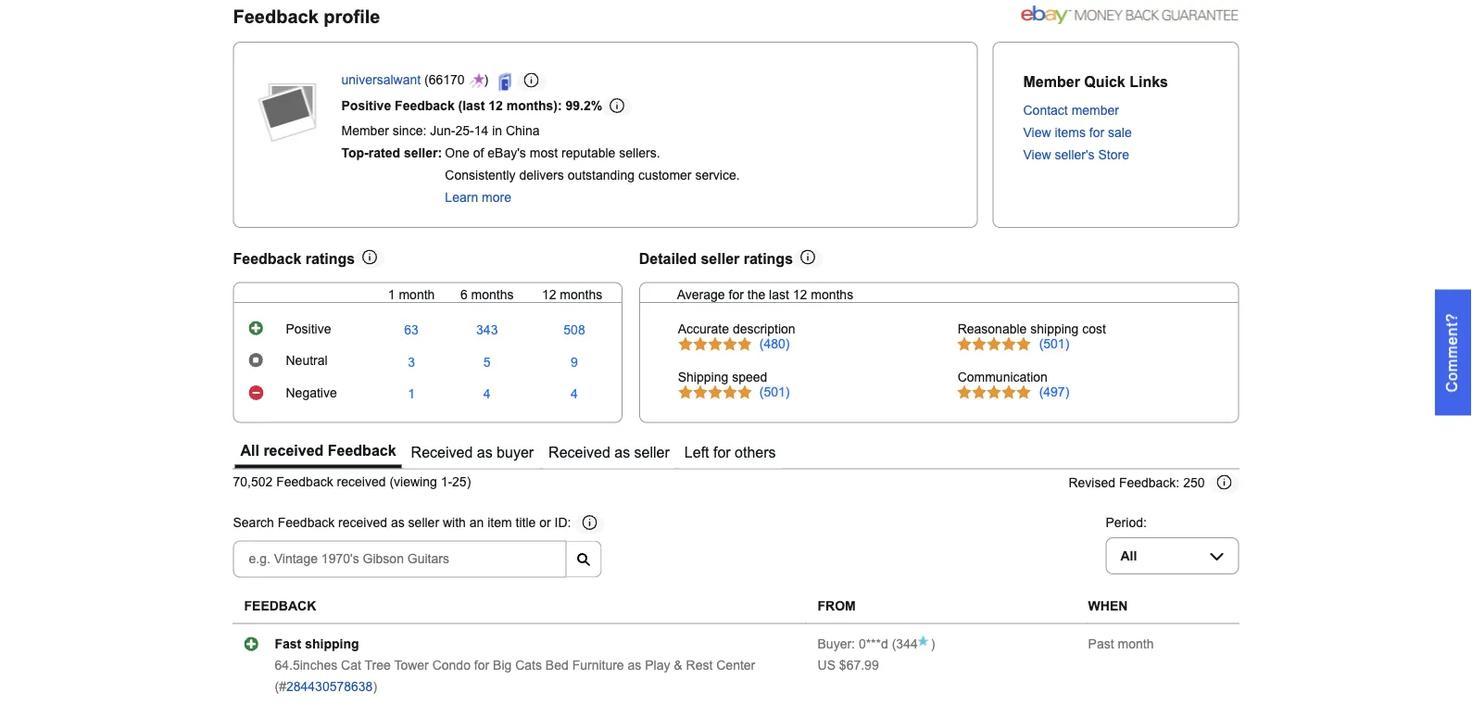 Task type: locate. For each thing, give the bounding box(es) containing it.
view left seller's on the top right
[[1024, 148, 1052, 162]]

universalwant
[[342, 73, 421, 87]]

buyer:
[[818, 637, 856, 651]]

0 horizontal spatial 4
[[484, 387, 491, 401]]

0 horizontal spatial seller
[[408, 516, 439, 531]]

) down tree
[[373, 680, 377, 694]]

feedback ratings
[[233, 250, 355, 267]]

months right the 6
[[471, 287, 514, 302]]

all down period:
[[1121, 549, 1138, 563]]

0 horizontal spatial received
[[411, 444, 473, 461]]

3
[[408, 355, 415, 369]]

0 vertical spatial (501)
[[1040, 337, 1070, 352]]

for left 'the'
[[729, 287, 744, 302]]

12 right the 6 months
[[542, 287, 557, 302]]

seller left the left
[[635, 444, 670, 461]]

received inside all received feedback button
[[264, 442, 324, 459]]

detailed
[[639, 250, 697, 267]]

as left buyer
[[477, 444, 493, 461]]

received inside button
[[549, 444, 611, 461]]

bed
[[546, 658, 569, 673]]

1 horizontal spatial months
[[560, 287, 603, 302]]

70,502 feedback received (viewing 1-25)
[[233, 475, 471, 490]]

1 for 1 button
[[408, 387, 415, 401]]

received left (viewing
[[337, 475, 386, 490]]

1 months from the left
[[471, 287, 514, 302]]

0 horizontal spatial months
[[471, 287, 514, 302]]

63 button
[[404, 323, 419, 338]]

month for 1 month
[[399, 287, 435, 302]]

as up e.g. vintage 1970's gibson guitars text box
[[391, 516, 405, 531]]

0 vertical spatial view
[[1024, 126, 1052, 140]]

as inside button
[[477, 444, 493, 461]]

for inside the contact member view items for sale view seller's store
[[1090, 126, 1105, 140]]

received
[[264, 442, 324, 459], [337, 475, 386, 490], [338, 516, 388, 531]]

1 horizontal spatial 4
[[571, 387, 578, 401]]

as left the left
[[615, 444, 630, 461]]

284430578638
[[286, 680, 373, 694]]

as
[[477, 444, 493, 461], [615, 444, 630, 461], [391, 516, 405, 531], [628, 658, 642, 673]]

member up contact
[[1024, 73, 1081, 90]]

2 vertical spatial )
[[373, 680, 377, 694]]

250
[[1184, 476, 1206, 490]]

501 ratings received on reasonable shipping cost. click to check average rating. element
[[1040, 337, 1070, 352]]

left for others button
[[679, 438, 782, 468]]

when element
[[1089, 599, 1128, 614]]

1 horizontal spatial month
[[1118, 637, 1154, 651]]

0 horizontal spatial positive
[[286, 322, 331, 336]]

comment?
[[1445, 313, 1461, 393]]

feedback element
[[244, 599, 316, 614]]

0 horizontal spatial (501) button
[[760, 385, 790, 400]]

delivers
[[520, 168, 564, 183]]

received for search
[[338, 516, 388, 531]]

shipping
[[1031, 322, 1079, 337], [305, 637, 359, 651]]

shipping up 501 ratings received on reasonable shipping cost. click to check average rating. element
[[1031, 322, 1079, 337]]

1 month
[[388, 287, 435, 302]]

all button
[[1106, 538, 1240, 575]]

cat
[[341, 658, 361, 673]]

0 vertical spatial shipping
[[1031, 322, 1079, 337]]

received right buyer
[[549, 444, 611, 461]]

(501) button down speed
[[760, 385, 790, 400]]

1 horizontal spatial all
[[1121, 549, 1138, 563]]

1 horizontal spatial (501)
[[1040, 337, 1070, 352]]

(501) button
[[1040, 337, 1070, 352], [760, 385, 790, 400]]

all inside all received feedback button
[[241, 442, 260, 459]]

big
[[493, 658, 512, 673]]

99.2%
[[566, 98, 603, 113]]

feedback profile page for universalwant element
[[233, 6, 380, 26]]

0 vertical spatial )
[[484, 73, 492, 87]]

1 vertical spatial seller
[[635, 444, 670, 461]]

positive down universalwant link
[[342, 98, 391, 113]]

member inside 'member since: jun-25-14 in china top-rated seller: one of ebay's most reputable sellers. consistently delivers outstanding customer service. learn more'
[[342, 124, 389, 138]]

0 horizontal spatial member
[[342, 124, 389, 138]]

( right universalwant
[[425, 73, 429, 87]]

0 vertical spatial positive
[[342, 98, 391, 113]]

month up 63 on the left of page
[[399, 287, 435, 302]]

reasonable shipping cost
[[958, 322, 1107, 337]]

4 button down 5 button
[[484, 387, 491, 402]]

1 horizontal spatial seller
[[635, 444, 670, 461]]

( right 0***d
[[892, 637, 897, 651]]

member quick links
[[1024, 73, 1169, 90]]

received down 70,502 feedback received (viewing 1-25)
[[338, 516, 388, 531]]

1 horizontal spatial ratings
[[744, 250, 794, 267]]

member
[[1072, 103, 1120, 118]]

1 horizontal spatial (
[[892, 637, 897, 651]]

us $67.99
[[818, 658, 879, 673]]

universalwant link
[[342, 73, 421, 91]]

1 vertical spatial (501) button
[[760, 385, 790, 400]]

2 4 from the left
[[571, 387, 578, 401]]

view seller's store link
[[1024, 148, 1130, 162]]

4 down 5 button
[[484, 387, 491, 401]]

2 received from the left
[[549, 444, 611, 461]]

0 horizontal spatial all
[[241, 442, 260, 459]]

1 vertical spatial 1
[[408, 387, 415, 401]]

0 vertical spatial 1
[[388, 287, 395, 302]]

4
[[484, 387, 491, 401], [571, 387, 578, 401]]

1 vertical spatial positive
[[286, 322, 331, 336]]

received inside button
[[411, 444, 473, 461]]

an
[[470, 516, 484, 531]]

1 horizontal spatial (501) button
[[1040, 337, 1070, 352]]

4 down 9 button
[[571, 387, 578, 401]]

months
[[471, 287, 514, 302], [560, 287, 603, 302], [811, 287, 854, 302]]

1 vertical spatial member
[[342, 124, 389, 138]]

12 right (last
[[489, 98, 503, 113]]

(501) button for speed
[[760, 385, 790, 400]]

25-
[[456, 124, 474, 138]]

months up 508
[[560, 287, 603, 302]]

4 button down 9 button
[[571, 387, 578, 402]]

seller:
[[404, 146, 442, 160]]

1 vertical spatial shipping
[[305, 637, 359, 651]]

negative
[[286, 386, 337, 401]]

0 horizontal spatial )
[[373, 680, 377, 694]]

positive for positive
[[286, 322, 331, 336]]

items
[[1055, 126, 1086, 140]]

480 ratings received on accurate description. click to check average rating. element
[[760, 337, 790, 352]]

outstanding
[[568, 168, 635, 183]]

(501) down speed
[[760, 385, 790, 399]]

2 view from the top
[[1024, 148, 1052, 162]]

5
[[484, 355, 491, 369]]

received as seller
[[549, 444, 670, 461]]

title
[[516, 516, 536, 531]]

month right past
[[1118, 637, 1154, 651]]

1 vertical spatial all
[[1121, 549, 1138, 563]]

months for 12 months
[[560, 287, 603, 302]]

ratings
[[306, 250, 355, 267], [744, 250, 794, 267]]

63
[[404, 323, 419, 338]]

seller up average
[[701, 250, 740, 267]]

12 months
[[542, 287, 603, 302]]

for left big
[[474, 658, 490, 673]]

0 horizontal spatial month
[[399, 287, 435, 302]]

2 horizontal spatial seller
[[701, 250, 740, 267]]

0 vertical spatial all
[[241, 442, 260, 459]]

0 vertical spatial (
[[425, 73, 429, 87]]

284430578638 )
[[286, 680, 377, 694]]

5 button
[[484, 355, 491, 370]]

months right last
[[811, 287, 854, 302]]

497 ratings received on communication. click to check average rating. element
[[1040, 385, 1070, 399]]

1 received from the left
[[411, 444, 473, 461]]

1 4 from the left
[[484, 387, 491, 401]]

or
[[540, 516, 551, 531]]

2 horizontal spatial months
[[811, 287, 854, 302]]

2 vertical spatial seller
[[408, 516, 439, 531]]

&
[[674, 658, 683, 673]]

contact member view items for sale view seller's store
[[1024, 103, 1133, 162]]

1 horizontal spatial )
[[484, 73, 492, 87]]

0 horizontal spatial 4 button
[[484, 387, 491, 402]]

(497) button
[[1040, 385, 1070, 400]]

0 vertical spatial (501) button
[[1040, 337, 1070, 352]]

the
[[748, 287, 766, 302]]

shipping up cat
[[305, 637, 359, 651]]

(501)
[[1040, 337, 1070, 352], [760, 385, 790, 399]]

for down 'member' on the top right
[[1090, 126, 1105, 140]]

2 horizontal spatial 12
[[793, 287, 808, 302]]

feedback:
[[1120, 476, 1180, 490]]

feedback score is 66170 element
[[429, 73, 465, 91]]

0 vertical spatial received
[[264, 442, 324, 459]]

all up the "70,502"
[[241, 442, 260, 459]]

(480)
[[760, 337, 790, 352]]

for right the left
[[714, 444, 731, 461]]

1 horizontal spatial positive
[[342, 98, 391, 113]]

all for all received feedback
[[241, 442, 260, 459]]

seller left with
[[408, 516, 439, 531]]

reputable
[[562, 146, 616, 160]]

(501) down reasonable shipping cost
[[1040, 337, 1070, 352]]

received as buyer
[[411, 444, 534, 461]]

0 horizontal spatial 1
[[388, 287, 395, 302]]

all inside all dropdown button
[[1121, 549, 1138, 563]]

(501) button for shipping
[[1040, 337, 1070, 352]]

0 horizontal spatial (501)
[[760, 385, 790, 399]]

2 vertical spatial received
[[338, 516, 388, 531]]

0 vertical spatial month
[[399, 287, 435, 302]]

1 horizontal spatial 4 button
[[571, 387, 578, 402]]

quick
[[1085, 73, 1126, 90]]

66170
[[429, 73, 465, 87]]

0 horizontal spatial (
[[425, 73, 429, 87]]

month
[[399, 287, 435, 302], [1118, 637, 1154, 651]]

1 vertical spatial )
[[931, 637, 936, 651]]

(501) for speed
[[760, 385, 790, 399]]

2 4 button from the left
[[571, 387, 578, 402]]

received
[[411, 444, 473, 461], [549, 444, 611, 461]]

1 horizontal spatial received
[[549, 444, 611, 461]]

12 right last
[[793, 287, 808, 302]]

as left play on the bottom left of page
[[628, 658, 642, 673]]

received up the "70,502"
[[264, 442, 324, 459]]

1 vertical spatial view
[[1024, 148, 1052, 162]]

view down contact
[[1024, 126, 1052, 140]]

284430578638 link
[[286, 680, 373, 694]]

0***d
[[859, 637, 889, 651]]

0 vertical spatial seller
[[701, 250, 740, 267]]

member up top-
[[342, 124, 389, 138]]

0 horizontal spatial ratings
[[306, 250, 355, 267]]

links
[[1130, 73, 1169, 90]]

e.g. Vintage 1970's Gibson Guitars text field
[[233, 541, 567, 578]]

positive up neutral at the bottom of the page
[[286, 322, 331, 336]]

received as seller button
[[543, 438, 676, 468]]

average for the last 12 months
[[677, 287, 854, 302]]

1 horizontal spatial member
[[1024, 73, 1081, 90]]

1 vertical spatial month
[[1118, 637, 1154, 651]]

2 months from the left
[[560, 287, 603, 302]]

2 horizontal spatial )
[[931, 637, 936, 651]]

1 horizontal spatial shipping
[[1031, 322, 1079, 337]]

) right 344
[[931, 637, 936, 651]]

communication
[[958, 370, 1048, 384]]

neutral
[[286, 354, 328, 368]]

1 horizontal spatial 1
[[408, 387, 415, 401]]

1 vertical spatial received
[[337, 475, 386, 490]]

tree
[[365, 658, 391, 673]]

) left click to go to universalwant ebay store image
[[484, 73, 492, 87]]

0 horizontal spatial 12
[[489, 98, 503, 113]]

1 vertical spatial (501)
[[760, 385, 790, 399]]

0 horizontal spatial shipping
[[305, 637, 359, 651]]

0 vertical spatial member
[[1024, 73, 1081, 90]]

in
[[492, 124, 502, 138]]

(501) button down reasonable shipping cost
[[1040, 337, 1070, 352]]

select the feedback time period you want to see element
[[1106, 516, 1147, 530]]

1 for 1 month
[[388, 287, 395, 302]]

item
[[488, 516, 512, 531]]

as inside 64.5inches cat tree tower condo for big cats bed furniture as play & rest center (#
[[628, 658, 642, 673]]

1 vertical spatial (
[[892, 637, 897, 651]]

received up 1-
[[411, 444, 473, 461]]

past month element
[[1089, 637, 1154, 651]]

sellers.
[[619, 146, 661, 160]]

64.5inches
[[275, 658, 338, 673]]



Task type: vqa. For each thing, say whether or not it's contained in the screenshot.


Task type: describe. For each thing, give the bounding box(es) containing it.
cost
[[1083, 322, 1107, 337]]

70,502
[[233, 475, 273, 490]]

revised feedback: 250
[[1069, 476, 1206, 490]]

past month
[[1089, 637, 1154, 651]]

shipping for reasonable
[[1031, 322, 1079, 337]]

accurate description
[[678, 322, 796, 337]]

customer
[[639, 168, 692, 183]]

shipping
[[678, 370, 729, 384]]

furniture
[[573, 658, 624, 673]]

1 view from the top
[[1024, 126, 1052, 140]]

fast shipping
[[275, 637, 359, 651]]

months for 6 months
[[471, 287, 514, 302]]

tower
[[394, 658, 429, 673]]

received for received as buyer
[[411, 444, 473, 461]]

3 button
[[408, 355, 415, 370]]

508
[[564, 323, 586, 338]]

buyer
[[497, 444, 534, 461]]

9 button
[[571, 355, 578, 370]]

for inside button
[[714, 444, 731, 461]]

received as buyer button
[[406, 438, 540, 468]]

jun-
[[430, 124, 456, 138]]

top-
[[342, 146, 369, 160]]

feedback left by buyer. element
[[818, 637, 889, 651]]

1 button
[[408, 387, 415, 402]]

detailed seller ratings
[[639, 250, 794, 267]]

with
[[443, 516, 466, 531]]

seller inside button
[[635, 444, 670, 461]]

2 ratings from the left
[[744, 250, 794, 267]]

china
[[506, 124, 540, 138]]

3 months from the left
[[811, 287, 854, 302]]

fast
[[275, 637, 302, 651]]

contact member link
[[1024, 103, 1120, 118]]

(last
[[458, 98, 485, 113]]

comment? link
[[1436, 290, 1473, 416]]

fast shipping element
[[275, 637, 359, 651]]

one
[[445, 146, 470, 160]]

id:
[[555, 516, 571, 531]]

most
[[530, 146, 558, 160]]

received for received as seller
[[549, 444, 611, 461]]

profile
[[324, 6, 380, 26]]

universalwant ( 66170
[[342, 73, 465, 87]]

25)
[[452, 475, 471, 490]]

rest
[[687, 658, 713, 673]]

accurate
[[678, 322, 730, 337]]

( 344
[[889, 637, 918, 651]]

user profile for universalwant image
[[253, 74, 327, 148]]

positive for positive feedback (last 12 months): 99.2%
[[342, 98, 391, 113]]

(501) for shipping
[[1040, 337, 1070, 352]]

center
[[717, 658, 756, 673]]

1 4 button from the left
[[484, 387, 491, 402]]

cats
[[516, 658, 542, 673]]

left for others
[[685, 444, 776, 461]]

1-
[[441, 475, 452, 490]]

since:
[[393, 124, 427, 138]]

us
[[818, 658, 836, 673]]

(480) button
[[760, 337, 790, 352]]

all for all
[[1121, 549, 1138, 563]]

average
[[677, 287, 726, 302]]

1 horizontal spatial 12
[[542, 287, 557, 302]]

shipping for fast
[[305, 637, 359, 651]]

64.5inches cat tree tower condo for big cats bed furniture as play & rest center (#
[[275, 658, 756, 694]]

member since: jun-25-14 in china top-rated seller: one of ebay's most reputable sellers. consistently delivers outstanding customer service. learn more
[[342, 124, 740, 205]]

9
[[571, 355, 578, 369]]

revised
[[1069, 476, 1116, 490]]

click to go to universalwant ebay store image
[[498, 73, 517, 91]]

all received feedback
[[241, 442, 396, 459]]

343 button
[[477, 323, 498, 338]]

feedback
[[244, 599, 316, 614]]

501 ratings received on shipping speed. click to check average rating. element
[[760, 385, 790, 399]]

last
[[770, 287, 790, 302]]

contact
[[1024, 103, 1069, 118]]

14
[[474, 124, 489, 138]]

ebay money back guarantee policy image
[[1022, 2, 1240, 24]]

store
[[1099, 148, 1130, 162]]

1 ratings from the left
[[306, 250, 355, 267]]

when
[[1089, 599, 1128, 614]]

member for member quick links
[[1024, 73, 1081, 90]]

period:
[[1106, 516, 1147, 530]]

received for 70,502
[[337, 475, 386, 490]]

view items for sale link
[[1024, 126, 1133, 140]]

rated
[[369, 146, 400, 160]]

consistently
[[445, 168, 516, 183]]

sale
[[1109, 126, 1133, 140]]

reasonable
[[958, 322, 1027, 337]]

feedback inside button
[[328, 442, 396, 459]]

member for member since: jun-25-14 in china top-rated seller: one of ebay's most reputable sellers. consistently delivers outstanding customer service. learn more
[[342, 124, 389, 138]]

343
[[477, 323, 498, 338]]

as inside button
[[615, 444, 630, 461]]

for inside 64.5inches cat tree tower condo for big cats bed furniture as play & rest center (#
[[474, 658, 490, 673]]

past
[[1089, 637, 1115, 651]]

play
[[645, 658, 671, 673]]

buyer: 0***d
[[818, 637, 889, 651]]

6 months
[[461, 287, 514, 302]]

from element
[[818, 599, 856, 614]]

(viewing
[[390, 475, 437, 490]]

speed
[[732, 370, 768, 384]]

left
[[685, 444, 710, 461]]

(#
[[275, 680, 286, 694]]

6
[[461, 287, 468, 302]]

more
[[482, 191, 512, 205]]

month for past month
[[1118, 637, 1154, 651]]

search feedback received as seller with an item title or id:
[[233, 516, 571, 531]]



